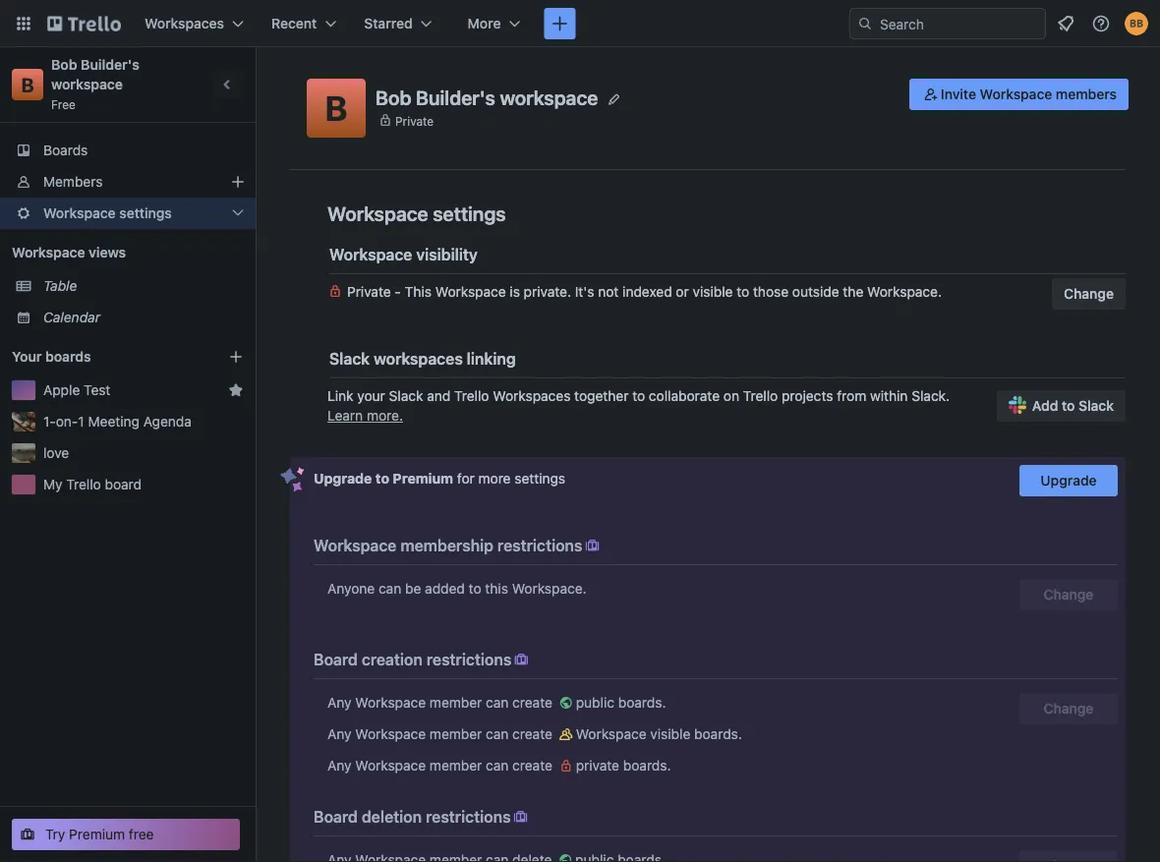 Task type: vqa. For each thing, say whether or not it's contained in the screenshot.
boards
yes



Task type: locate. For each thing, give the bounding box(es) containing it.
2 horizontal spatial trello
[[743, 388, 778, 404]]

my trello board
[[43, 477, 142, 493]]

3 any workspace member can create from the top
[[328, 758, 556, 774]]

apple test
[[43, 382, 111, 398]]

2 member from the top
[[430, 726, 482, 743]]

0 horizontal spatial private
[[347, 284, 391, 300]]

0 horizontal spatial workspaces
[[145, 15, 224, 31]]

restrictions right deletion
[[426, 808, 511, 827]]

1 horizontal spatial bob
[[376, 86, 412, 109]]

1 vertical spatial workspace.
[[512, 581, 587, 597]]

trello right "on"
[[743, 388, 778, 404]]

visibility
[[416, 245, 478, 264]]

0 horizontal spatial workspace.
[[512, 581, 587, 597]]

workspace inside bob builder's workspace free
[[51, 76, 123, 92]]

1 horizontal spatial trello
[[455, 388, 489, 404]]

create for private boards.
[[513, 758, 553, 774]]

create for workspace visible boards.
[[513, 726, 553, 743]]

workspace. right the
[[868, 284, 942, 300]]

bob for bob builder's workspace free
[[51, 57, 77, 73]]

trello right and
[[455, 388, 489, 404]]

public
[[576, 695, 615, 711]]

within
[[871, 388, 908, 404]]

0 horizontal spatial workspace settings
[[43, 205, 172, 221]]

builder's for bob builder's workspace free
[[81, 57, 140, 73]]

upgrade for upgrade to premium for more settings
[[314, 471, 372, 487]]

boards. for public boards.
[[618, 695, 666, 711]]

settings
[[433, 202, 506, 225], [119, 205, 172, 221], [515, 471, 566, 487]]

0 vertical spatial workspaces
[[145, 15, 224, 31]]

change
[[1064, 286, 1114, 302], [1044, 587, 1094, 603], [1044, 701, 1094, 717]]

0 vertical spatial any workspace member can create
[[328, 695, 556, 711]]

0 vertical spatial member
[[430, 695, 482, 711]]

0 horizontal spatial b
[[21, 73, 34, 96]]

for
[[457, 471, 475, 487]]

0 vertical spatial workspace.
[[868, 284, 942, 300]]

search image
[[858, 16, 873, 31]]

restrictions up the this on the left
[[498, 537, 583, 555]]

1 horizontal spatial workspaces
[[493, 388, 571, 404]]

indexed
[[623, 284, 672, 300]]

board for board creation restrictions
[[314, 651, 358, 669]]

1 vertical spatial private
[[347, 284, 391, 300]]

to
[[737, 284, 750, 300], [633, 388, 645, 404], [1062, 398, 1075, 414], [376, 471, 389, 487], [469, 581, 482, 597]]

b for b link
[[21, 73, 34, 96]]

b down recent popup button
[[325, 88, 348, 128]]

invite
[[941, 86, 977, 102]]

it's
[[575, 284, 595, 300]]

3 member from the top
[[430, 758, 482, 774]]

premium left for
[[393, 471, 453, 487]]

board left creation
[[314, 651, 358, 669]]

workspace for bob builder's workspace free
[[51, 76, 123, 92]]

bob for bob builder's workspace
[[376, 86, 412, 109]]

boards
[[43, 142, 88, 158]]

0 horizontal spatial upgrade
[[314, 471, 372, 487]]

workspace visible boards.
[[576, 726, 742, 743]]

restrictions for workspace membership restrictions
[[498, 537, 583, 555]]

0 vertical spatial change button
[[1053, 278, 1126, 310]]

sm image inside invite workspace members button
[[921, 85, 941, 104]]

board
[[105, 477, 142, 493]]

1 horizontal spatial premium
[[393, 471, 453, 487]]

1 horizontal spatial private
[[395, 114, 434, 128]]

board left deletion
[[314, 808, 358, 827]]

1 vertical spatial change
[[1044, 587, 1094, 603]]

private boards.
[[576, 758, 671, 774]]

0 horizontal spatial trello
[[66, 477, 101, 493]]

workspace.
[[868, 284, 942, 300], [512, 581, 587, 597]]

open information menu image
[[1092, 14, 1111, 33]]

slack inside link your slack and trello workspaces together to collaborate on trello projects from within slack. learn more.
[[389, 388, 423, 404]]

builder's down more
[[416, 86, 496, 109]]

workspace settings down the members link
[[43, 205, 172, 221]]

workspaces down linking
[[493, 388, 571, 404]]

1 horizontal spatial b
[[325, 88, 348, 128]]

0 vertical spatial premium
[[393, 471, 453, 487]]

apple test link
[[43, 381, 220, 400]]

settings down the members link
[[119, 205, 172, 221]]

this
[[485, 581, 508, 597]]

change button
[[1053, 278, 1126, 310], [1020, 579, 1118, 611]]

0 horizontal spatial premium
[[69, 827, 125, 843]]

0 horizontal spatial bob
[[51, 57, 77, 73]]

upgrade button
[[1020, 465, 1118, 497]]

b for b button
[[325, 88, 348, 128]]

visible right or
[[693, 284, 733, 300]]

restrictions down anyone can be added to this workspace.
[[427, 651, 512, 669]]

create board or workspace image
[[550, 14, 570, 33]]

to inside link your slack and trello workspaces together to collaborate on trello projects from within slack. learn more.
[[633, 388, 645, 404]]

member for private boards.
[[430, 758, 482, 774]]

workspace membership restrictions
[[314, 537, 583, 555]]

1 vertical spatial visible
[[650, 726, 691, 743]]

workspace down "create board or workspace" image
[[500, 86, 598, 109]]

1 member from the top
[[430, 695, 482, 711]]

upgrade right sparkle image
[[314, 471, 372, 487]]

1 vertical spatial premium
[[69, 827, 125, 843]]

2 any workspace member can create from the top
[[328, 726, 556, 743]]

1 horizontal spatial slack
[[389, 388, 423, 404]]

try premium free button
[[12, 819, 240, 851]]

0 vertical spatial private
[[395, 114, 434, 128]]

0 vertical spatial boards.
[[618, 695, 666, 711]]

0 vertical spatial restrictions
[[498, 537, 583, 555]]

starred button
[[352, 8, 444, 39]]

upgrade down add to slack link
[[1041, 473, 1097, 489]]

member
[[430, 695, 482, 711], [430, 726, 482, 743], [430, 758, 482, 774]]

can for workspace visible boards.
[[486, 726, 509, 743]]

workspaces inside popup button
[[145, 15, 224, 31]]

workspace inside button
[[980, 86, 1053, 102]]

anyone can be added to this workspace.
[[328, 581, 587, 597]]

private left -
[[347, 284, 391, 300]]

slack right add
[[1079, 398, 1114, 414]]

1 horizontal spatial workspace.
[[868, 284, 942, 300]]

workspace for bob builder's workspace
[[500, 86, 598, 109]]

1 vertical spatial board
[[314, 808, 358, 827]]

love link
[[43, 444, 244, 463]]

upgrade inside 'button'
[[1041, 473, 1097, 489]]

settings right more
[[515, 471, 566, 487]]

restrictions for board deletion restrictions
[[426, 808, 511, 827]]

slack up the more.
[[389, 388, 423, 404]]

bob builder (bobbuilder40) image
[[1125, 12, 1149, 35]]

from
[[837, 388, 867, 404]]

create
[[513, 695, 553, 711], [513, 726, 553, 743], [513, 758, 553, 774]]

1 horizontal spatial settings
[[433, 202, 506, 225]]

workspace
[[980, 86, 1053, 102], [328, 202, 429, 225], [43, 205, 116, 221], [12, 244, 85, 261], [329, 245, 412, 264], [435, 284, 506, 300], [314, 537, 397, 555], [355, 695, 426, 711], [355, 726, 426, 743], [576, 726, 647, 743], [355, 758, 426, 774]]

2 vertical spatial any
[[328, 758, 352, 774]]

bob
[[51, 57, 77, 73], [376, 86, 412, 109]]

sm image
[[921, 85, 941, 104], [583, 536, 602, 556], [512, 650, 531, 670], [556, 725, 576, 745]]

0 vertical spatial builder's
[[81, 57, 140, 73]]

2 vertical spatial member
[[430, 758, 482, 774]]

board deletion restrictions
[[314, 808, 511, 827]]

2 horizontal spatial settings
[[515, 471, 566, 487]]

workspace up free
[[51, 76, 123, 92]]

workspaces up workspace navigation collapse icon
[[145, 15, 224, 31]]

premium inside button
[[69, 827, 125, 843]]

1 any workspace member can create from the top
[[328, 695, 556, 711]]

back to home image
[[47, 8, 121, 39]]

board creation restrictions
[[314, 651, 512, 669]]

bob inside bob builder's workspace free
[[51, 57, 77, 73]]

to left the this on the left
[[469, 581, 482, 597]]

upgrade to premium for more settings
[[314, 471, 566, 487]]

member for workspace visible boards.
[[430, 726, 482, 743]]

0 horizontal spatial builder's
[[81, 57, 140, 73]]

private for private - this workspace is private. it's not indexed or visible to those outside the workspace.
[[347, 284, 391, 300]]

builder's
[[81, 57, 140, 73], [416, 86, 496, 109]]

workspace. right the this on the left
[[512, 581, 587, 597]]

bob right b button
[[376, 86, 412, 109]]

builder's down the back to home image
[[81, 57, 140, 73]]

workspace views
[[12, 244, 126, 261]]

1 horizontal spatial visible
[[693, 284, 733, 300]]

can
[[379, 581, 402, 597], [486, 695, 509, 711], [486, 726, 509, 743], [486, 758, 509, 774]]

more button
[[456, 8, 533, 39]]

0 vertical spatial bob
[[51, 57, 77, 73]]

2 vertical spatial create
[[513, 758, 553, 774]]

2 board from the top
[[314, 808, 358, 827]]

0 vertical spatial create
[[513, 695, 553, 711]]

table link
[[43, 276, 244, 296]]

workspace settings
[[328, 202, 506, 225], [43, 205, 172, 221]]

workspace settings up the workspace visibility
[[328, 202, 506, 225]]

private.
[[524, 284, 571, 300]]

2 vertical spatial boards.
[[623, 758, 671, 774]]

2 vertical spatial restrictions
[[426, 808, 511, 827]]

bob builder's workspace link
[[51, 57, 143, 92]]

0 vertical spatial any
[[328, 695, 352, 711]]

b inside button
[[325, 88, 348, 128]]

slack for link
[[389, 388, 423, 404]]

private down bob builder's workspace
[[395, 114, 434, 128]]

1 vertical spatial change button
[[1020, 579, 1118, 611]]

trello
[[455, 388, 489, 404], [743, 388, 778, 404], [66, 477, 101, 493]]

2 create from the top
[[513, 726, 553, 743]]

visible up private boards.
[[650, 726, 691, 743]]

1 create from the top
[[513, 695, 553, 711]]

and
[[427, 388, 451, 404]]

1 vertical spatial workspaces
[[493, 388, 571, 404]]

board
[[314, 651, 358, 669], [314, 808, 358, 827]]

b
[[21, 73, 34, 96], [325, 88, 348, 128]]

1 any from the top
[[328, 695, 352, 711]]

1 horizontal spatial upgrade
[[1041, 473, 1097, 489]]

1 board from the top
[[314, 651, 358, 669]]

premium right the try
[[69, 827, 125, 843]]

builder's for bob builder's workspace
[[416, 86, 496, 109]]

3 any from the top
[[328, 758, 352, 774]]

1 horizontal spatial builder's
[[416, 86, 496, 109]]

not
[[598, 284, 619, 300]]

trello right my
[[66, 477, 101, 493]]

calendar link
[[43, 308, 244, 328]]

b down 'switch to…' icon
[[21, 73, 34, 96]]

any for workspace visible boards.
[[328, 726, 352, 743]]

0 vertical spatial change
[[1064, 286, 1114, 302]]

any for public boards.
[[328, 695, 352, 711]]

any for private boards.
[[328, 758, 352, 774]]

sm image
[[556, 693, 576, 713], [556, 756, 576, 776], [511, 807, 531, 827], [556, 851, 576, 863]]

1 vertical spatial builder's
[[416, 86, 496, 109]]

starred icon image
[[228, 383, 244, 398]]

2 vertical spatial change
[[1044, 701, 1094, 717]]

slack up link
[[329, 350, 370, 368]]

more
[[479, 471, 511, 487]]

0 horizontal spatial workspace
[[51, 76, 123, 92]]

deletion
[[362, 808, 422, 827]]

recent button
[[260, 8, 348, 39]]

settings up visibility on the top left
[[433, 202, 506, 225]]

1 vertical spatial bob
[[376, 86, 412, 109]]

to right "together" on the top of page
[[633, 388, 645, 404]]

add to slack link
[[997, 390, 1126, 422]]

2 horizontal spatial slack
[[1079, 398, 1114, 414]]

-
[[395, 284, 401, 300]]

Search field
[[873, 9, 1046, 38]]

2 any from the top
[[328, 726, 352, 743]]

workspace navigation collapse icon image
[[214, 71, 242, 98]]

private
[[395, 114, 434, 128], [347, 284, 391, 300]]

free
[[129, 827, 154, 843]]

0 horizontal spatial settings
[[119, 205, 172, 221]]

1 vertical spatial create
[[513, 726, 553, 743]]

1 vertical spatial restrictions
[[427, 651, 512, 669]]

builder's inside bob builder's workspace free
[[81, 57, 140, 73]]

1 horizontal spatial workspace
[[500, 86, 598, 109]]

love
[[43, 445, 69, 461]]

2 vertical spatial any workspace member can create
[[328, 758, 556, 774]]

learn more. link
[[328, 408, 403, 424]]

bob up free
[[51, 57, 77, 73]]

3 create from the top
[[513, 758, 553, 774]]

more.
[[367, 408, 403, 424]]

b button
[[307, 79, 366, 138]]

any workspace member can create for private boards.
[[328, 758, 556, 774]]

0 vertical spatial board
[[314, 651, 358, 669]]

1 vertical spatial any
[[328, 726, 352, 743]]

1 vertical spatial member
[[430, 726, 482, 743]]

1 vertical spatial any workspace member can create
[[328, 726, 556, 743]]



Task type: describe. For each thing, give the bounding box(es) containing it.
apple
[[43, 382, 80, 398]]

your
[[357, 388, 385, 404]]

can for private boards.
[[486, 758, 509, 774]]

your
[[12, 349, 42, 365]]

views
[[89, 244, 126, 261]]

slack.
[[912, 388, 950, 404]]

0 horizontal spatial slack
[[329, 350, 370, 368]]

is
[[510, 284, 520, 300]]

boards
[[45, 349, 91, 365]]

workspaces
[[374, 350, 463, 368]]

to left those
[[737, 284, 750, 300]]

link
[[328, 388, 354, 404]]

to down the more.
[[376, 471, 389, 487]]

more
[[468, 15, 501, 31]]

test
[[84, 382, 111, 398]]

can for public boards.
[[486, 695, 509, 711]]

try
[[45, 827, 65, 843]]

workspaces button
[[133, 8, 256, 39]]

starred
[[364, 15, 413, 31]]

invite workspace members button
[[910, 79, 1129, 110]]

board for board deletion restrictions
[[314, 808, 358, 827]]

public boards.
[[576, 695, 666, 711]]

your boards with 4 items element
[[12, 345, 199, 369]]

settings inside popup button
[[119, 205, 172, 221]]

together
[[575, 388, 629, 404]]

1 vertical spatial boards.
[[694, 726, 742, 743]]

private - this workspace is private. it's not indexed or visible to those outside the workspace.
[[347, 284, 942, 300]]

slack for add
[[1079, 398, 1114, 414]]

primary element
[[0, 0, 1161, 47]]

linking
[[467, 350, 516, 368]]

membership
[[401, 537, 494, 555]]

workspace settings inside popup button
[[43, 205, 172, 221]]

any workspace member can create for public boards.
[[328, 695, 556, 711]]

added
[[425, 581, 465, 597]]

1-
[[43, 414, 56, 430]]

create for public boards.
[[513, 695, 553, 711]]

0 vertical spatial visible
[[693, 284, 733, 300]]

0 horizontal spatial visible
[[650, 726, 691, 743]]

anyone
[[328, 581, 375, 597]]

any workspace member can create for workspace visible boards.
[[328, 726, 556, 743]]

calendar
[[43, 309, 100, 326]]

try premium free
[[45, 827, 154, 843]]

or
[[676, 284, 689, 300]]

meeting
[[88, 414, 140, 430]]

add
[[1033, 398, 1059, 414]]

table
[[43, 278, 77, 294]]

b link
[[12, 69, 43, 100]]

free
[[51, 97, 76, 111]]

outside
[[793, 284, 840, 300]]

my
[[43, 477, 62, 493]]

switch to… image
[[14, 14, 33, 33]]

members
[[43, 174, 103, 190]]

sparkle image
[[280, 467, 305, 493]]

workspace settings button
[[0, 198, 256, 229]]

link your slack and trello workspaces together to collaborate on trello projects from within slack. learn more.
[[328, 388, 950, 424]]

recent
[[272, 15, 317, 31]]

1-on-1 meeting agenda
[[43, 414, 192, 430]]

the
[[843, 284, 864, 300]]

be
[[405, 581, 421, 597]]

members link
[[0, 166, 256, 198]]

your boards
[[12, 349, 91, 365]]

0 notifications image
[[1054, 12, 1078, 35]]

bob builder's workspace free
[[51, 57, 143, 111]]

learn
[[328, 408, 363, 424]]

my trello board link
[[43, 475, 244, 495]]

invite workspace members
[[941, 86, 1117, 102]]

agenda
[[143, 414, 192, 430]]

boards. for private boards.
[[623, 758, 671, 774]]

change link
[[1020, 693, 1118, 725]]

this
[[405, 284, 432, 300]]

1-on-1 meeting agenda link
[[43, 412, 244, 432]]

boards link
[[0, 135, 256, 166]]

workspaces inside link your slack and trello workspaces together to collaborate on trello projects from within slack. learn more.
[[493, 388, 571, 404]]

member for public boards.
[[430, 695, 482, 711]]

on
[[724, 388, 740, 404]]

private for private
[[395, 114, 434, 128]]

slack workspaces linking
[[329, 350, 516, 368]]

add to slack
[[1033, 398, 1114, 414]]

1 horizontal spatial workspace settings
[[328, 202, 506, 225]]

those
[[753, 284, 789, 300]]

workspace visibility
[[329, 245, 478, 264]]

on-
[[56, 414, 78, 430]]

members
[[1056, 86, 1117, 102]]

1
[[78, 414, 84, 430]]

private
[[576, 758, 620, 774]]

collaborate
[[649, 388, 720, 404]]

restrictions for board creation restrictions
[[427, 651, 512, 669]]

workspace inside popup button
[[43, 205, 116, 221]]

upgrade for upgrade
[[1041, 473, 1097, 489]]

to right add
[[1062, 398, 1075, 414]]

add board image
[[228, 349, 244, 365]]



